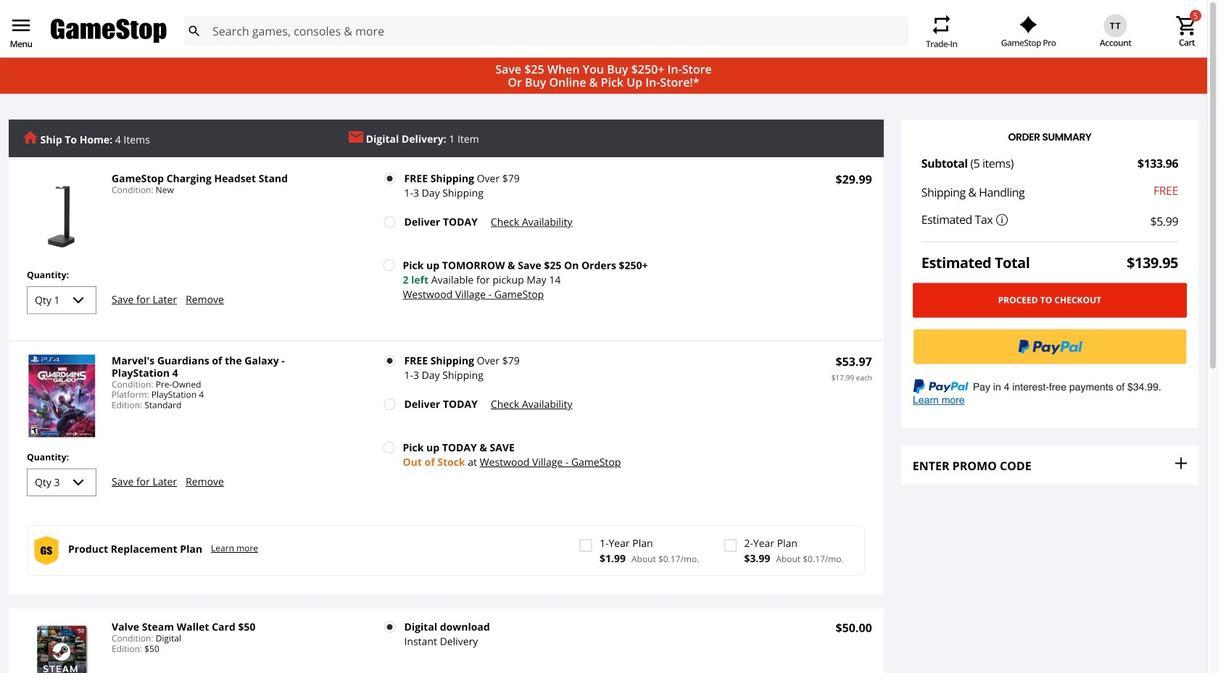Task type: vqa. For each thing, say whether or not it's contained in the screenshot.
GameStop Pro Icon
yes



Task type: describe. For each thing, give the bounding box(es) containing it.
gamestop pro icon image
[[1020, 16, 1038, 33]]



Task type: locate. For each thing, give the bounding box(es) containing it.
None search field
[[184, 17, 909, 46]]

valve steam wallet card $50 image
[[20, 622, 103, 674]]

Search games, consoles & more search field
[[213, 17, 883, 46]]

gamestop image
[[51, 17, 167, 45]]

gamestop charging headset stand image
[[20, 173, 103, 256]]

marvel&#39;s guardians of the galaxy - playstation 4 image
[[20, 355, 103, 438]]



